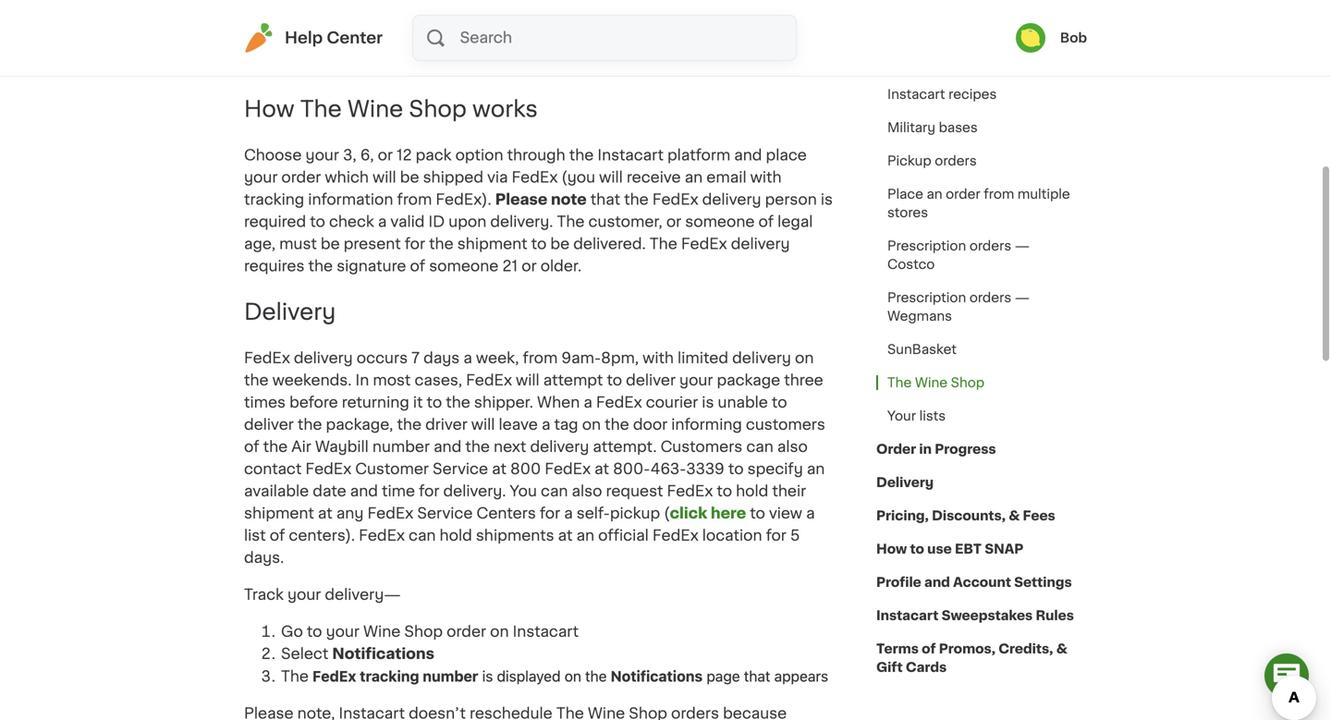 Task type: locate. For each thing, give the bounding box(es) containing it.
0 vertical spatial or
[[378, 148, 393, 163]]

is inside go to your wine shop order on instacart select notifications the fedex tracking number is displayed on the notifications page that appears
[[482, 668, 493, 685]]

delivery down requires
[[244, 301, 336, 323]]

three
[[785, 373, 824, 388]]

your lists
[[888, 410, 946, 423]]

the
[[569, 148, 594, 163], [624, 192, 649, 207], [429, 237, 454, 251], [308, 259, 333, 274], [244, 373, 269, 388], [446, 396, 471, 410], [298, 418, 322, 433], [397, 418, 422, 433], [605, 418, 630, 433], [263, 440, 288, 455], [466, 440, 490, 455], [586, 668, 607, 685]]

how for how the wine shop works
[[244, 98, 295, 120]]

a inside to view a list of centers).
[[807, 507, 815, 521]]

a left gift
[[925, 21, 932, 34]]

an right specify
[[807, 462, 825, 477]]

—
[[1015, 240, 1030, 252], [1015, 291, 1030, 304]]

0 horizontal spatial hold
[[440, 529, 472, 544]]

wine up lists
[[915, 376, 948, 389]]

1 horizontal spatial shipment
[[458, 237, 528, 251]]

to up here
[[717, 484, 733, 499]]

1 horizontal spatial also
[[778, 440, 808, 455]]

1 horizontal spatial or
[[522, 259, 537, 274]]

hold inside fedex delivery occurs 7 days a week, from 9am-8pm, with limited delivery on the weekends. in most cases, fedex will attempt to deliver your package three times before returning it to the shipper. when a fedex courier is unable to deliver the package, the driver will leave a tag on the door informing customers of the air waybill number and the next delivery attempt. customers can also contact fedex customer service at 800 fedex at 800-463-3339 to specify an available date and time for delivery. you can also request fedex to hold their shipment at any fedex service centers for a self-pickup (
[[736, 484, 769, 499]]

0 vertical spatial through
[[961, 21, 1012, 34]]

1 vertical spatial —
[[1015, 291, 1030, 304]]

also
[[778, 440, 808, 455], [572, 484, 603, 499]]

a right view
[[807, 507, 815, 521]]

check
[[329, 214, 374, 229]]

prescription orders — wegmans link
[[877, 281, 1088, 333]]

how
[[888, 55, 917, 68], [244, 98, 295, 120], [877, 543, 908, 556]]

how to use ebt snap
[[877, 543, 1024, 556]]

bases
[[939, 121, 978, 134]]

5
[[791, 529, 800, 544]]

1 horizontal spatial that
[[744, 668, 771, 685]]

shipment up '21'
[[458, 237, 528, 251]]

it
[[413, 396, 423, 410]]

0 horizontal spatial delivery
[[244, 301, 336, 323]]

an inside fedex delivery occurs 7 days a week, from 9am-8pm, with limited delivery on the weekends. in most cases, fedex will attempt to deliver your package three times before returning it to the shipper. when a fedex courier is unable to deliver the package, the driver will leave a tag on the door informing customers of the air waybill number and the next delivery attempt. customers can also contact fedex customer service at 800 fedex at 800-463-3339 to specify an available date and time for delivery. you can also request fedex to hold their shipment at any fedex service centers for a self-pickup (
[[807, 462, 825, 477]]

1 vertical spatial through
[[507, 148, 566, 163]]

will up shipper.
[[516, 373, 540, 388]]

costco
[[888, 258, 935, 271]]

be
[[400, 170, 419, 185], [321, 237, 340, 251], [551, 237, 570, 251]]

or inside the choose your 3, 6, or 12 pack option through the instacart platform and place your order which will be shipped via fedex (you will receive an email with tracking information from fedex).
[[378, 148, 393, 163]]

the wine shop
[[888, 376, 985, 389]]

pricing,
[[877, 510, 929, 523]]

0 horizontal spatial also
[[572, 484, 603, 499]]

shipment
[[458, 237, 528, 251], [244, 507, 314, 521]]

progress
[[935, 443, 997, 456]]

1 vertical spatial shop
[[951, 376, 985, 389]]

delivery. up centers
[[443, 484, 506, 499]]

the up attempt.
[[605, 418, 630, 433]]

be down check
[[321, 237, 340, 251]]

prescription orders — costco link
[[877, 229, 1088, 281]]

instacart image
[[244, 23, 274, 53]]

orders down "prescription orders — costco" link
[[970, 291, 1012, 304]]

the down select
[[281, 670, 309, 685]]

of left the legal
[[759, 214, 774, 229]]

prescription orders — costco
[[888, 240, 1030, 271]]

fedex down select
[[313, 668, 356, 685]]

delivery down email
[[703, 192, 762, 207]]

1 vertical spatial notifications
[[611, 668, 703, 685]]

pickup
[[888, 154, 932, 167]]

1 horizontal spatial be
[[400, 170, 419, 185]]

2 vertical spatial can
[[409, 529, 436, 544]]

prescription inside prescription orders — wegmans
[[888, 291, 967, 304]]

1 vertical spatial tracking
[[360, 668, 419, 685]]

1 vertical spatial that
[[744, 668, 771, 685]]

2 horizontal spatial be
[[551, 237, 570, 251]]

their
[[773, 484, 807, 499]]

delivered.
[[574, 237, 646, 251]]

to left use
[[911, 543, 925, 556]]

and
[[735, 148, 763, 163], [434, 440, 462, 455], [350, 484, 378, 499], [925, 576, 951, 589]]

bob link
[[1016, 23, 1088, 53]]

0 vertical spatial that
[[591, 192, 621, 207]]

1 horizontal spatial tracking
[[360, 668, 419, 685]]

at right 'shipments'
[[558, 529, 573, 544]]

0 vertical spatial &
[[1009, 510, 1020, 523]]

8pm,
[[601, 351, 639, 366]]

an inside fedex can hold shipments at an official fedex location for 5 days.
[[577, 529, 595, 544]]

the up customer,
[[624, 192, 649, 207]]

a up present
[[378, 214, 387, 229]]

or right customer,
[[667, 214, 682, 229]]

1 vertical spatial &
[[1057, 643, 1068, 656]]

0 horizontal spatial through
[[507, 148, 566, 163]]

through up please note
[[507, 148, 566, 163]]

how up choose
[[244, 98, 295, 120]]

0 vertical spatial tracking
[[244, 192, 304, 207]]

0 vertical spatial deliver
[[626, 373, 676, 388]]

to right 3339
[[729, 462, 744, 477]]

upon
[[449, 214, 487, 229]]

can down time
[[409, 529, 436, 544]]

number up customer
[[373, 440, 430, 455]]

0 horizontal spatial someone
[[429, 259, 499, 274]]

to left view
[[750, 507, 766, 521]]

463-
[[651, 462, 686, 477]]

1 horizontal spatial hold
[[736, 484, 769, 499]]

for down valid
[[405, 237, 425, 251]]

or right '21'
[[522, 259, 537, 274]]

the down it
[[397, 418, 422, 433]]

on right displayed
[[565, 668, 582, 685]]

deliver up courier
[[626, 373, 676, 388]]

2 horizontal spatial from
[[984, 188, 1015, 201]]

with inside the choose your 3, 6, or 12 pack option through the instacart platform and place your order which will be shipped via fedex (you will receive an email with tracking information from fedex).
[[751, 170, 782, 185]]

1 vertical spatial prescription
[[888, 291, 967, 304]]

0 vertical spatial hold
[[736, 484, 769, 499]]

bob
[[1061, 31, 1088, 44]]

your
[[888, 410, 917, 423]]

the down customer,
[[650, 237, 678, 251]]

1 vertical spatial with
[[643, 351, 674, 366]]

2 vertical spatial how
[[877, 543, 908, 556]]

place an order from multiple stores
[[888, 188, 1071, 219]]

send a gift through instacart link
[[877, 11, 1084, 44]]

0 vertical spatial prescription
[[888, 240, 967, 252]]

0 vertical spatial orders
[[935, 154, 977, 167]]

1 horizontal spatial with
[[751, 170, 782, 185]]

at up centers).
[[318, 507, 333, 521]]

through inside send a gift through instacart link
[[961, 21, 1012, 34]]

fees
[[1023, 510, 1056, 523]]

3339
[[686, 462, 725, 477]]

the inside go to your wine shop order on instacart select notifications the fedex tracking number is displayed on the notifications page that appears
[[281, 670, 309, 685]]

how for how to place an order
[[888, 55, 917, 68]]

someone down email
[[686, 214, 755, 229]]

orders inside "prescription orders — costco"
[[970, 240, 1012, 252]]

prescription up the costco
[[888, 240, 967, 252]]

fedex right 800
[[545, 462, 591, 477]]

to inside go to your wine shop order on instacart select notifications the fedex tracking number is displayed on the notifications page that appears
[[307, 625, 322, 640]]

hold inside fedex can hold shipments at an official fedex location for 5 days.
[[440, 529, 472, 544]]

an down 'self-'
[[577, 529, 595, 544]]

person
[[765, 192, 817, 207]]

1 vertical spatial number
[[423, 668, 479, 685]]

wegmans
[[888, 310, 953, 323]]

2 vertical spatial or
[[522, 259, 537, 274]]

0 horizontal spatial &
[[1009, 510, 1020, 523]]

number inside fedex delivery occurs 7 days a week, from 9am-8pm, with limited delivery on the weekends. in most cases, fedex will attempt to deliver your package three times before returning it to the shipper. when a fedex courier is unable to deliver the package, the driver will leave a tag on the door informing customers of the air waybill number and the next delivery attempt. customers can also contact fedex customer service at 800 fedex at 800-463-3339 to specify an available date and time for delivery. you can also request fedex to hold their shipment at any fedex service centers for a self-pickup (
[[373, 440, 430, 455]]

attempt.
[[593, 440, 657, 455]]

that
[[591, 192, 621, 207], [744, 668, 771, 685]]

0 horizontal spatial is
[[482, 668, 493, 685]]

a right days
[[464, 351, 472, 366]]

with up person
[[751, 170, 782, 185]]

0 horizontal spatial place
[[766, 148, 807, 163]]

delivery
[[244, 301, 336, 323], [877, 476, 934, 489]]

prescription
[[888, 240, 967, 252], [888, 291, 967, 304]]

fedex up "times"
[[244, 351, 290, 366]]

0 horizontal spatial or
[[378, 148, 393, 163]]

delivery—
[[325, 588, 401, 603]]

of up contact
[[244, 440, 259, 455]]

your inside go to your wine shop order on instacart select notifications the fedex tracking number is displayed on the notifications page that appears
[[326, 625, 360, 640]]

0 vertical spatial with
[[751, 170, 782, 185]]

through right gift
[[961, 21, 1012, 34]]

fedex up please note
[[512, 170, 558, 185]]

orders inside pickup orders link
[[935, 154, 977, 167]]

0 horizontal spatial can
[[409, 529, 436, 544]]

service left centers
[[417, 507, 473, 521]]

tracking up required
[[244, 192, 304, 207]]

— inside prescription orders — wegmans
[[1015, 291, 1030, 304]]

that up customer,
[[591, 192, 621, 207]]

displayed
[[497, 668, 561, 685]]

2 vertical spatial orders
[[970, 291, 1012, 304]]

profile and account settings link
[[877, 566, 1073, 599]]

order inside the choose your 3, 6, or 12 pack option through the instacart platform and place your order which will be shipped via fedex (you will receive an email with tracking information from fedex).
[[282, 170, 321, 185]]

1 vertical spatial place
[[766, 148, 807, 163]]

of inside to view a list of centers).
[[270, 529, 285, 544]]

0 vertical spatial number
[[373, 440, 430, 455]]

from up attempt
[[523, 351, 558, 366]]

fedex can hold shipments at an official fedex location for 5 days.
[[244, 529, 800, 566]]

the up "times"
[[244, 373, 269, 388]]

multiple
[[1018, 188, 1071, 201]]

customer,
[[589, 214, 663, 229]]

your down choose
[[244, 170, 278, 185]]

0 vertical spatial delivery.
[[491, 214, 553, 229]]

order inside go to your wine shop order on instacart select notifications the fedex tracking number is displayed on the notifications page that appears
[[447, 625, 487, 640]]

a inside send a gift through instacart link
[[925, 21, 932, 34]]

shop inside go to your wine shop order on instacart select notifications the fedex tracking number is displayed on the notifications page that appears
[[405, 625, 443, 640]]

cards
[[906, 661, 947, 674]]

pack
[[416, 148, 452, 163]]

the right displayed
[[586, 668, 607, 685]]

1 vertical spatial someone
[[429, 259, 499, 274]]

delivery. down please
[[491, 214, 553, 229]]

someone down upon
[[429, 259, 499, 274]]

7
[[412, 351, 420, 366]]

tracking inside the choose your 3, 6, or 12 pack option through the instacart platform and place your order which will be shipped via fedex (you will receive an email with tracking information from fedex).
[[244, 192, 304, 207]]

with
[[751, 170, 782, 185], [643, 351, 674, 366]]

1 horizontal spatial can
[[541, 484, 568, 499]]

0 horizontal spatial that
[[591, 192, 621, 207]]

fedex delivery occurs 7 days a week, from 9am-8pm, with limited delivery on the weekends. in most cases, fedex will attempt to deliver your package three times before returning it to the shipper. when a fedex courier is unable to deliver the package, the driver will leave a tag on the door informing customers of the air waybill number and the next delivery attempt. customers can also contact fedex customer service at 800 fedex at 800-463-3339 to specify an available date and time for delivery. you can also request fedex to hold their shipment at any fedex service centers for a self-pickup (
[[244, 351, 826, 521]]

0 vertical spatial —
[[1015, 240, 1030, 252]]

notifications down the delivery—
[[332, 647, 435, 662]]

0 vertical spatial notifications
[[332, 647, 435, 662]]

for inside fedex can hold shipments at an official fedex location for 5 days.
[[766, 529, 787, 544]]

in
[[356, 373, 369, 388]]

to up customers
[[772, 396, 788, 410]]

0 horizontal spatial from
[[397, 192, 432, 207]]

instacart inside go to your wine shop order on instacart select notifications the fedex tracking number is displayed on the notifications page that appears
[[513, 625, 579, 640]]

delivery
[[703, 192, 762, 207], [731, 237, 790, 251], [294, 351, 353, 366], [733, 351, 792, 366], [530, 440, 589, 455]]

is up informing
[[702, 396, 714, 410]]

is
[[821, 192, 833, 207], [702, 396, 714, 410], [482, 668, 493, 685]]

1 vertical spatial deliver
[[244, 418, 294, 433]]

1 horizontal spatial is
[[702, 396, 714, 410]]

please note
[[495, 192, 587, 207]]

0 vertical spatial shipment
[[458, 237, 528, 251]]

0 vertical spatial can
[[747, 440, 774, 455]]

0 vertical spatial place
[[937, 55, 973, 68]]

1 horizontal spatial through
[[961, 21, 1012, 34]]

1 vertical spatial orders
[[970, 240, 1012, 252]]

1 vertical spatial delivery.
[[443, 484, 506, 499]]

tracking
[[244, 192, 304, 207], [360, 668, 419, 685]]

delivery up package
[[733, 351, 792, 366]]

0 vertical spatial is
[[821, 192, 833, 207]]

on
[[795, 351, 814, 366], [582, 418, 601, 433], [490, 625, 509, 640], [565, 668, 582, 685]]

place inside the choose your 3, 6, or 12 pack option through the instacart platform and place your order which will be shipped via fedex (you will receive an email with tracking information from fedex).
[[766, 148, 807, 163]]

and up email
[[735, 148, 763, 163]]

pickup
[[610, 507, 661, 521]]

2 — from the top
[[1015, 291, 1030, 304]]

here
[[711, 507, 747, 521]]

place
[[937, 55, 973, 68], [766, 148, 807, 163]]

wine
[[348, 98, 403, 120], [915, 376, 948, 389], [363, 625, 401, 640]]

prescription inside "prescription orders — costco"
[[888, 240, 967, 252]]

on up displayed
[[490, 625, 509, 640]]

& left fees
[[1009, 510, 1020, 523]]

— down "prescription orders — costco" link
[[1015, 291, 1030, 304]]

1 horizontal spatial from
[[523, 351, 558, 366]]

2 prescription from the top
[[888, 291, 967, 304]]

orders for pickup orders
[[935, 154, 977, 167]]

1 vertical spatial delivery
[[877, 476, 934, 489]]

pickup orders link
[[877, 144, 988, 178]]

to right it
[[427, 396, 442, 410]]

page
[[707, 668, 740, 685]]

0 vertical spatial wine
[[348, 98, 403, 120]]

order in progress
[[877, 443, 997, 456]]

1 vertical spatial how
[[244, 98, 295, 120]]

1 horizontal spatial &
[[1057, 643, 1068, 656]]

2 vertical spatial shop
[[405, 625, 443, 640]]

to
[[921, 55, 934, 68], [310, 214, 325, 229], [531, 237, 547, 251], [607, 373, 623, 388], [427, 396, 442, 410], [772, 396, 788, 410], [729, 462, 744, 477], [717, 484, 733, 499], [750, 507, 766, 521], [911, 543, 925, 556], [307, 625, 322, 640]]

an inside the choose your 3, 6, or 12 pack option through the instacart platform and place your order which will be shipped via fedex (you will receive an email with tracking information from fedex).
[[685, 170, 703, 185]]

delivery up pricing,
[[877, 476, 934, 489]]

1 — from the top
[[1015, 240, 1030, 252]]

1 prescription from the top
[[888, 240, 967, 252]]

of
[[759, 214, 774, 229], [410, 259, 426, 274], [244, 440, 259, 455], [270, 529, 285, 544], [922, 643, 936, 656]]

that inside that the fedex delivery person is required to check a valid id upon delivery. the customer, or someone of legal age, must be present for the shipment to be delivered. the fedex delivery requires the signature of someone 21 or older.
[[591, 192, 621, 207]]

2 horizontal spatial is
[[821, 192, 833, 207]]

— inside "prescription orders — costco"
[[1015, 240, 1030, 252]]

centers
[[477, 507, 536, 521]]

0 horizontal spatial tracking
[[244, 192, 304, 207]]

from inside fedex delivery occurs 7 days a week, from 9am-8pm, with limited delivery on the weekends. in most cases, fedex will attempt to deliver your package three times before returning it to the shipper. when a fedex courier is unable to deliver the package, the driver will leave a tag on the door informing customers of the air waybill number and the next delivery attempt. customers can also contact fedex customer service at 800 fedex at 800-463-3339 to specify an available date and time for delivery. you can also request fedex to hold their shipment at any fedex service centers for a self-pickup (
[[523, 351, 558, 366]]

1 vertical spatial hold
[[440, 529, 472, 544]]

at left 800-
[[595, 462, 609, 477]]

contact
[[244, 462, 302, 477]]

shop
[[409, 98, 467, 120], [951, 376, 985, 389], [405, 625, 443, 640]]

next
[[494, 440, 527, 455]]

to inside to view a list of centers).
[[750, 507, 766, 521]]

deliver down "times"
[[244, 418, 294, 433]]

through inside the choose your 3, 6, or 12 pack option through the instacart platform and place your order which will be shipped via fedex (you will receive an email with tracking information from fedex).
[[507, 148, 566, 163]]

1 vertical spatial service
[[417, 507, 473, 521]]

how down send
[[888, 55, 917, 68]]

9am-
[[562, 351, 601, 366]]

of right "list"
[[270, 529, 285, 544]]

2 vertical spatial is
[[482, 668, 493, 685]]

fedex inside the choose your 3, 6, or 12 pack option through the instacart platform and place your order which will be shipped via fedex (you will receive an email with tracking information from fedex).
[[512, 170, 558, 185]]

will
[[373, 170, 396, 185], [599, 170, 623, 185], [516, 373, 540, 388], [472, 418, 495, 433]]

is inside that the fedex delivery person is required to check a valid id upon delivery. the customer, or someone of legal age, must be present for the shipment to be delivered. the fedex delivery requires the signature of someone 21 or older.
[[821, 192, 833, 207]]

1 vertical spatial or
[[667, 214, 682, 229]]

an right place in the top right of the page
[[927, 188, 943, 201]]

the inside go to your wine shop order on instacart select notifications the fedex tracking number is displayed on the notifications page that appears
[[586, 668, 607, 685]]

orders inside prescription orders — wegmans
[[970, 291, 1012, 304]]

0 horizontal spatial with
[[643, 351, 674, 366]]

gift
[[936, 21, 958, 34]]

location
[[703, 529, 763, 544]]

orders down place an order from multiple stores link
[[970, 240, 1012, 252]]

a down attempt
[[584, 396, 593, 410]]

Search search field
[[458, 16, 796, 60]]

can right you at the bottom
[[541, 484, 568, 499]]

view
[[769, 507, 803, 521]]

orders down bases
[[935, 154, 977, 167]]

be up the older.
[[551, 237, 570, 251]]

an down the 'send a gift through instacart'
[[977, 55, 992, 68]]

week,
[[476, 351, 519, 366]]

2 vertical spatial wine
[[363, 625, 401, 640]]

1 vertical spatial is
[[702, 396, 714, 410]]

wine inside go to your wine shop order on instacart select notifications the fedex tracking number is displayed on the notifications page that appears
[[363, 625, 401, 640]]

1 horizontal spatial someone
[[686, 214, 755, 229]]

instacart inside the choose your 3, 6, or 12 pack option through the instacart platform and place your order which will be shipped via fedex (you will receive an email with tracking information from fedex).
[[598, 148, 664, 163]]

wine up 6,
[[348, 98, 403, 120]]

can up specify
[[747, 440, 774, 455]]

the down before
[[298, 418, 322, 433]]

0 vertical spatial how
[[888, 55, 917, 68]]

also up 'self-'
[[572, 484, 603, 499]]

0 horizontal spatial shipment
[[244, 507, 314, 521]]

1 vertical spatial shipment
[[244, 507, 314, 521]]

6,
[[360, 148, 374, 163]]

delivery. inside that the fedex delivery person is required to check a valid id upon delivery. the customer, or someone of legal age, must be present for the shipment to be delivered. the fedex delivery requires the signature of someone 21 or older.
[[491, 214, 553, 229]]



Task type: describe. For each thing, give the bounding box(es) containing it.
fedex inside go to your wine shop order on instacart select notifications the fedex tracking number is displayed on the notifications page that appears
[[313, 668, 356, 685]]

available
[[244, 484, 309, 499]]

be inside the choose your 3, 6, or 12 pack option through the instacart platform and place your order which will be shipped via fedex (you will receive an email with tracking information from fedex).
[[400, 170, 419, 185]]

for up 'shipments'
[[540, 507, 561, 521]]

your lists link
[[877, 400, 957, 433]]

from inside the choose your 3, 6, or 12 pack option through the instacart platform and place your order which will be shipped via fedex (you will receive an email with tracking information from fedex).
[[397, 192, 432, 207]]

for inside that the fedex delivery person is required to check a valid id upon delivery. the customer, or someone of legal age, must be present for the shipment to be delivered. the fedex delivery requires the signature of someone 21 or older.
[[405, 237, 425, 251]]

help center link
[[244, 23, 383, 53]]

door
[[633, 418, 668, 433]]

to down 8pm,
[[607, 373, 623, 388]]

delivery up weekends.
[[294, 351, 353, 366]]

signature
[[337, 259, 406, 274]]

21
[[503, 259, 518, 274]]

recipes
[[949, 88, 997, 101]]

terms of promos, credits, & gift cards
[[877, 643, 1068, 674]]

place an order from multiple stores link
[[877, 178, 1088, 229]]

request
[[606, 484, 664, 499]]

present
[[344, 237, 401, 251]]

the down the must
[[308, 259, 333, 274]]

military bases
[[888, 121, 978, 134]]

fedex down email
[[681, 237, 728, 251]]

sunbasket
[[888, 343, 957, 356]]

legal
[[778, 214, 813, 229]]

the down id
[[429, 237, 454, 251]]

place
[[888, 188, 924, 201]]

customers
[[661, 440, 743, 455]]

on up three
[[795, 351, 814, 366]]

and down use
[[925, 576, 951, 589]]

the up the your
[[888, 376, 912, 389]]

go to your wine shop order on instacart select notifications the fedex tracking number is displayed on the notifications page that appears
[[281, 625, 829, 685]]

is inside fedex delivery occurs 7 days a week, from 9am-8pm, with limited delivery on the weekends. in most cases, fedex will attempt to deliver your package three times before returning it to the shipper. when a fedex courier is unable to deliver the package, the driver will leave a tag on the door informing customers of the air waybill number and the next delivery attempt. customers can also contact fedex customer service at 800 fedex at 800-463-3339 to specify an available date and time for delivery. you can also request fedex to hold their shipment at any fedex service centers for a self-pickup (
[[702, 396, 714, 410]]

and inside the choose your 3, 6, or 12 pack option through the instacart platform and place your order which will be shipped via fedex (you will receive an email with tracking information from fedex).
[[735, 148, 763, 163]]

fedex down (
[[653, 529, 699, 544]]

click
[[670, 507, 708, 521]]

the left next
[[466, 440, 490, 455]]

fedex up click
[[667, 484, 713, 499]]

will down shipper.
[[472, 418, 495, 433]]

attempt
[[544, 373, 603, 388]]

800
[[511, 462, 541, 477]]

how to use ebt snap link
[[877, 533, 1024, 566]]

2 horizontal spatial can
[[747, 440, 774, 455]]

please
[[495, 192, 548, 207]]

a left 'self-'
[[564, 507, 573, 521]]

0 vertical spatial delivery
[[244, 301, 336, 323]]

before
[[290, 396, 338, 410]]

in
[[920, 443, 932, 456]]

works
[[473, 98, 538, 120]]

instacart sweepstakes rules link
[[877, 599, 1075, 633]]

and down driver
[[434, 440, 462, 455]]

delivery down tag
[[530, 440, 589, 455]]

of inside terms of promos, credits, & gift cards
[[922, 643, 936, 656]]

can inside fedex can hold shipments at an official fedex location for 5 days.
[[409, 529, 436, 544]]

from inside place an order from multiple stores
[[984, 188, 1015, 201]]

the wine shop link
[[877, 366, 996, 400]]

& inside terms of promos, credits, & gift cards
[[1057, 643, 1068, 656]]

age,
[[244, 237, 276, 251]]

older.
[[541, 259, 582, 274]]

fedex up the "date"
[[306, 462, 352, 477]]

0 vertical spatial shop
[[409, 98, 467, 120]]

0 vertical spatial service
[[433, 462, 488, 477]]

fedex down any on the bottom left
[[359, 529, 405, 544]]

fedex up door
[[596, 396, 642, 410]]

delivery down the legal
[[731, 237, 790, 251]]

prescription orders — wegmans
[[888, 291, 1030, 323]]

your inside fedex delivery occurs 7 days a week, from 9am-8pm, with limited delivery on the weekends. in most cases, fedex will attempt to deliver your package three times before returning it to the shipper. when a fedex courier is unable to deliver the package, the driver will leave a tag on the door informing customers of the air waybill number and the next delivery attempt. customers can also contact fedex customer service at 800 fedex at 800-463-3339 to specify an available date and time for delivery. you can also request fedex to hold their shipment at any fedex service centers for a self-pickup (
[[680, 373, 713, 388]]

credits,
[[999, 643, 1054, 656]]

air
[[292, 440, 312, 455]]

will right (you at the top left
[[599, 170, 623, 185]]

click here link
[[670, 507, 747, 521]]

0 horizontal spatial notifications
[[332, 647, 435, 662]]

of down valid
[[410, 259, 426, 274]]

military
[[888, 121, 936, 134]]

delivery. inside fedex delivery occurs 7 days a week, from 9am-8pm, with limited delivery on the weekends. in most cases, fedex will attempt to deliver your package three times before returning it to the shipper. when a fedex courier is unable to deliver the package, the driver will leave a tag on the door informing customers of the air waybill number and the next delivery attempt. customers can also contact fedex customer service at 800 fedex at 800-463-3339 to specify an available date and time for delivery. you can also request fedex to hold their shipment at any fedex service centers for a self-pickup (
[[443, 484, 506, 499]]

for right time
[[419, 484, 440, 499]]

help center
[[285, 30, 383, 46]]

to up instacart recipes
[[921, 55, 934, 68]]

a left tag
[[542, 418, 551, 433]]

package
[[717, 373, 781, 388]]

note
[[551, 192, 587, 207]]

driver
[[426, 418, 468, 433]]

orders for prescription orders — costco
[[970, 240, 1012, 252]]

click here
[[670, 507, 747, 521]]

1 vertical spatial also
[[572, 484, 603, 499]]

fedex).
[[436, 192, 492, 207]]

centers).
[[289, 529, 355, 544]]

will down 6,
[[373, 170, 396, 185]]

prescription for wegmans
[[888, 291, 967, 304]]

the inside the choose your 3, 6, or 12 pack option through the instacart platform and place your order which will be shipped via fedex (you will receive an email with tracking information from fedex).
[[569, 148, 594, 163]]

via
[[487, 170, 508, 185]]

800-
[[613, 462, 651, 477]]

a inside that the fedex delivery person is required to check a valid id upon delivery. the customer, or someone of legal age, must be present for the shipment to be delivered. the fedex delivery requires the signature of someone 21 or older.
[[378, 214, 387, 229]]

stores
[[888, 206, 929, 219]]

self-
[[577, 507, 610, 521]]

that inside go to your wine shop order on instacart select notifications the fedex tracking number is displayed on the notifications page that appears
[[744, 668, 771, 685]]

to up the must
[[310, 214, 325, 229]]

snap
[[985, 543, 1024, 556]]

settings
[[1015, 576, 1073, 589]]

0 horizontal spatial be
[[321, 237, 340, 251]]

the up choose
[[300, 98, 342, 120]]

orders for prescription orders — wegmans
[[970, 291, 1012, 304]]

select
[[281, 647, 329, 662]]

your left 3,
[[306, 148, 339, 163]]

leave
[[499, 418, 538, 433]]

specify
[[748, 462, 803, 477]]

pickup orders
[[888, 154, 977, 167]]

fedex down time
[[368, 507, 414, 521]]

pricing, discounts, & fees
[[877, 510, 1056, 523]]

1 vertical spatial wine
[[915, 376, 948, 389]]

on right tag
[[582, 418, 601, 433]]

an inside place an order from multiple stores
[[927, 188, 943, 201]]

shipper.
[[474, 396, 534, 410]]

delivery link
[[877, 466, 934, 499]]

at inside fedex can hold shipments at an official fedex location for 5 days.
[[558, 529, 573, 544]]

customers
[[746, 418, 826, 433]]

instacart recipes
[[888, 88, 997, 101]]

0 vertical spatial someone
[[686, 214, 755, 229]]

1 horizontal spatial delivery
[[877, 476, 934, 489]]

fedex down receive
[[653, 192, 699, 207]]

how the wine shop works
[[244, 98, 538, 120]]

of inside fedex delivery occurs 7 days a week, from 9am-8pm, with limited delivery on the weekends. in most cases, fedex will attempt to deliver your package three times before returning it to the shipper. when a fedex courier is unable to deliver the package, the driver will leave a tag on the door informing customers of the air waybill number and the next delivery attempt. customers can also contact fedex customer service at 800 fedex at 800-463-3339 to specify an available date and time for delivery. you can also request fedex to hold their shipment at any fedex service centers for a self-pickup (
[[244, 440, 259, 455]]

12
[[397, 148, 412, 163]]

with inside fedex delivery occurs 7 days a week, from 9am-8pm, with limited delivery on the weekends. in most cases, fedex will attempt to deliver your package three times before returning it to the shipper. when a fedex courier is unable to deliver the package, the driver will leave a tag on the door informing customers of the air waybill number and the next delivery attempt. customers can also contact fedex customer service at 800 fedex at 800-463-3339 to specify an available date and time for delivery. you can also request fedex to hold their shipment at any fedex service centers for a self-pickup (
[[643, 351, 674, 366]]

option
[[456, 148, 504, 163]]

shipment inside fedex delivery occurs 7 days a week, from 9am-8pm, with limited delivery on the weekends. in most cases, fedex will attempt to deliver your package three times before returning it to the shipper. when a fedex courier is unable to deliver the package, the driver will leave a tag on the door informing customers of the air waybill number and the next delivery attempt. customers can also contact fedex customer service at 800 fedex at 800-463-3339 to specify an available date and time for delivery. you can also request fedex to hold their shipment at any fedex service centers for a self-pickup (
[[244, 507, 314, 521]]

1 horizontal spatial place
[[937, 55, 973, 68]]

to view a list of centers).
[[244, 507, 815, 544]]

send
[[888, 21, 921, 34]]

2 horizontal spatial or
[[667, 214, 682, 229]]

your up the go
[[288, 588, 321, 603]]

ebt
[[955, 543, 982, 556]]

discounts,
[[932, 510, 1006, 523]]

military bases link
[[877, 111, 989, 144]]

sweepstakes
[[942, 609, 1033, 622]]

— for prescription orders — costco
[[1015, 240, 1030, 252]]

shipment inside that the fedex delivery person is required to check a valid id upon delivery. the customer, or someone of legal age, must be present for the shipment to be delivered. the fedex delivery requires the signature of someone 21 or older.
[[458, 237, 528, 251]]

the up contact
[[263, 440, 288, 455]]

time
[[382, 484, 415, 499]]

fedex down week,
[[466, 373, 512, 388]]

required
[[244, 214, 306, 229]]

1 horizontal spatial deliver
[[626, 373, 676, 388]]

package,
[[326, 418, 393, 433]]

send a gift through instacart
[[888, 21, 1073, 34]]

when
[[537, 396, 580, 410]]

customer
[[355, 462, 429, 477]]

tracking inside go to your wine shop order on instacart select notifications the fedex tracking number is displayed on the notifications page that appears
[[360, 668, 419, 685]]

most
[[373, 373, 411, 388]]

rules
[[1036, 609, 1075, 622]]

pricing, discounts, & fees link
[[877, 499, 1056, 533]]

0 horizontal spatial deliver
[[244, 418, 294, 433]]

order inside place an order from multiple stores
[[946, 188, 981, 201]]

1 horizontal spatial notifications
[[611, 668, 703, 685]]

at down next
[[492, 462, 507, 477]]

appears
[[775, 668, 829, 685]]

3,
[[343, 148, 357, 163]]

1 vertical spatial can
[[541, 484, 568, 499]]

user avatar image
[[1016, 23, 1046, 53]]

number inside go to your wine shop order on instacart select notifications the fedex tracking number is displayed on the notifications page that appears
[[423, 668, 479, 685]]

gift
[[877, 661, 903, 674]]

how for how to use ebt snap
[[877, 543, 908, 556]]

0 vertical spatial also
[[778, 440, 808, 455]]

receive
[[627, 170, 681, 185]]

to up the older.
[[531, 237, 547, 251]]

and up any on the bottom left
[[350, 484, 378, 499]]

terms
[[877, 643, 919, 656]]

valid
[[391, 214, 425, 229]]

prescription for costco
[[888, 240, 967, 252]]

cases,
[[415, 373, 462, 388]]

waybill
[[315, 440, 369, 455]]

profile and account settings
[[877, 576, 1073, 589]]

the up driver
[[446, 396, 471, 410]]

email
[[707, 170, 747, 185]]

— for prescription orders — wegmans
[[1015, 291, 1030, 304]]

the down note
[[557, 214, 585, 229]]



Task type: vqa. For each thing, say whether or not it's contained in the screenshot.
"SunBasket"
yes



